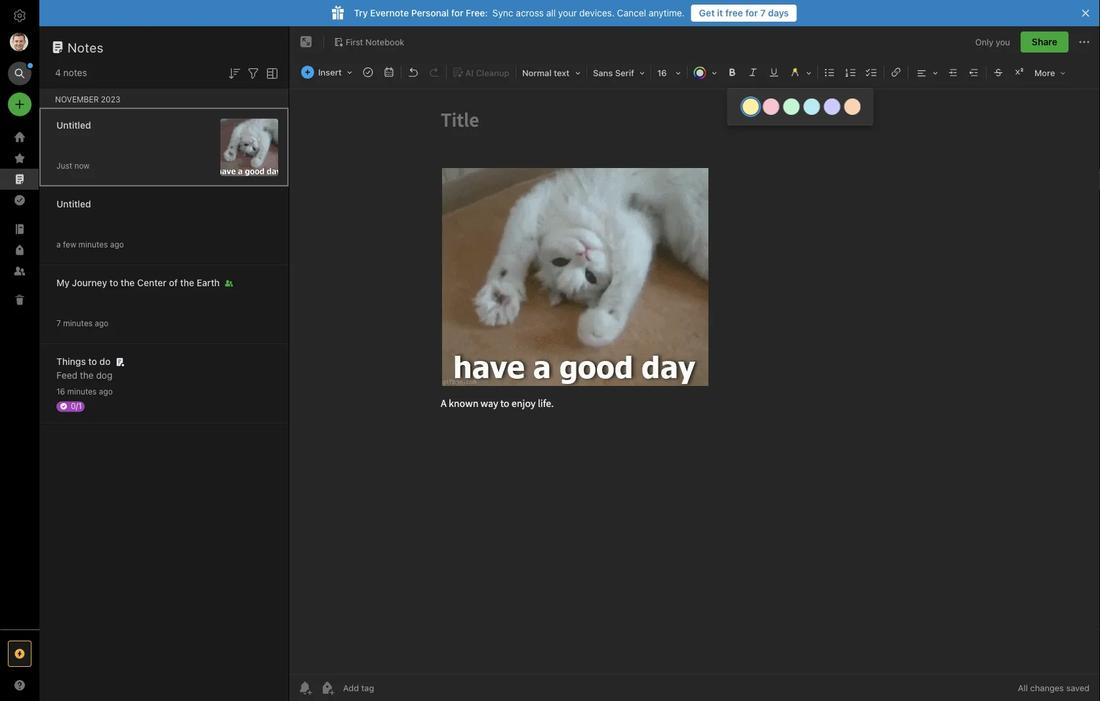 Task type: vqa. For each thing, say whether or not it's contained in the screenshot.
7 inside the button
yes



Task type: locate. For each thing, give the bounding box(es) containing it.
days
[[768, 8, 789, 18]]

minutes
[[78, 240, 108, 249], [63, 319, 93, 328], [67, 387, 97, 396]]

account image
[[10, 33, 28, 51]]

for for free:
[[452, 8, 464, 18]]

untitled down the just now
[[56, 199, 91, 209]]

7 up "things"
[[56, 319, 61, 328]]

note window element
[[289, 26, 1101, 701]]

1 horizontal spatial for
[[746, 8, 758, 18]]

dog
[[96, 370, 113, 381]]

7 left 'days'
[[761, 8, 766, 18]]

indent image
[[945, 63, 963, 81]]

0 vertical spatial 7
[[761, 8, 766, 18]]

first notebook
[[346, 37, 405, 47]]

0 vertical spatial minutes
[[78, 240, 108, 249]]

normal
[[522, 68, 552, 78]]

0 vertical spatial 16
[[658, 68, 667, 78]]

the right of
[[180, 277, 194, 288]]

changes
[[1031, 683, 1065, 693]]

all
[[547, 8, 556, 18]]

1 vertical spatial 16
[[56, 387, 65, 396]]

a
[[56, 240, 61, 249]]

the left center
[[121, 277, 135, 288]]

few
[[63, 240, 76, 249]]

1 horizontal spatial 16
[[658, 68, 667, 78]]

ago up the my journey to the center of the earth
[[110, 240, 124, 249]]

0 horizontal spatial the
[[80, 370, 94, 381]]

my journey to the center of the earth
[[56, 277, 220, 288]]

tree
[[0, 127, 39, 629]]

minutes up 0/1
[[67, 387, 97, 396]]

your
[[559, 8, 577, 18]]

calendar event image
[[380, 63, 398, 81]]

7
[[761, 8, 766, 18], [56, 319, 61, 328]]

16 right serif
[[658, 68, 667, 78]]

for left free:
[[452, 8, 464, 18]]

all
[[1019, 683, 1029, 693]]

untitled for few
[[56, 199, 91, 209]]

Heading level field
[[518, 63, 585, 82]]

to left do on the left bottom of the page
[[88, 356, 97, 367]]

0 horizontal spatial 16
[[56, 387, 65, 396]]

ago
[[110, 240, 124, 249], [95, 319, 109, 328], [99, 387, 113, 396]]

0 horizontal spatial 7
[[56, 319, 61, 328]]

more actions image
[[1077, 34, 1093, 50]]

anytime.
[[649, 8, 685, 18]]

16
[[658, 68, 667, 78], [56, 387, 65, 396]]

1 vertical spatial 7
[[56, 319, 61, 328]]

for for 7
[[746, 8, 758, 18]]

2 untitled from the top
[[56, 199, 91, 209]]

1 vertical spatial ago
[[95, 319, 109, 328]]

notes
[[63, 67, 87, 78]]

16 inside field
[[658, 68, 667, 78]]

it
[[718, 8, 723, 18]]

for right free
[[746, 8, 758, 18]]

untitled
[[56, 120, 91, 131], [56, 199, 91, 209]]

Add filters field
[[245, 64, 261, 81]]

2 for from the left
[[746, 8, 758, 18]]

normal text
[[522, 68, 570, 78]]

task image
[[359, 63, 377, 81]]

minutes for 16 minutes ago
[[67, 387, 97, 396]]

1 vertical spatial minutes
[[63, 319, 93, 328]]

devices.
[[580, 8, 615, 18]]

insert link image
[[887, 63, 906, 81]]

16 down the feed at left bottom
[[56, 387, 65, 396]]

minutes right few
[[78, 240, 108, 249]]

0 horizontal spatial for
[[452, 8, 464, 18]]

settings image
[[12, 8, 28, 24]]

0 vertical spatial to
[[110, 277, 118, 288]]

notebook
[[366, 37, 405, 47]]

16 for 16 minutes ago
[[56, 387, 65, 396]]

7 inside button
[[761, 8, 766, 18]]

bulleted list image
[[821, 63, 839, 81]]

serif
[[615, 68, 635, 78]]

1 horizontal spatial to
[[110, 277, 118, 288]]

View options field
[[261, 64, 280, 81]]

1 for from the left
[[452, 8, 464, 18]]

1 vertical spatial to
[[88, 356, 97, 367]]

More actions field
[[1077, 32, 1093, 53]]

things
[[56, 356, 86, 367]]

across
[[516, 8, 544, 18]]

0 vertical spatial ago
[[110, 240, 124, 249]]

ago down the dog
[[99, 387, 113, 396]]

only you
[[976, 37, 1011, 47]]

untitled down the november
[[56, 120, 91, 131]]

sans
[[593, 68, 613, 78]]

ago up do on the left bottom of the page
[[95, 319, 109, 328]]

you
[[996, 37, 1011, 47]]

untitled for now
[[56, 120, 91, 131]]

italic image
[[744, 63, 763, 81]]

upgrade image
[[12, 646, 28, 662]]

for
[[452, 8, 464, 18], [746, 8, 758, 18]]

1 horizontal spatial 7
[[761, 8, 766, 18]]

to right journey at the left top of the page
[[110, 277, 118, 288]]

center
[[137, 277, 167, 288]]

bold image
[[723, 63, 742, 81]]

to
[[110, 277, 118, 288], [88, 356, 97, 367]]

Font color field
[[689, 63, 722, 82]]

the down things to do
[[80, 370, 94, 381]]

get it free for 7 days
[[699, 8, 789, 18]]

2 vertical spatial ago
[[99, 387, 113, 396]]

1 untitled from the top
[[56, 120, 91, 131]]

minutes up things to do
[[63, 319, 93, 328]]

Account field
[[0, 29, 39, 55]]

2 vertical spatial minutes
[[67, 387, 97, 396]]

16 for 16
[[658, 68, 667, 78]]

checklist image
[[863, 63, 881, 81]]

sans serif
[[593, 68, 635, 78]]

0 vertical spatial untitled
[[56, 120, 91, 131]]

the
[[121, 277, 135, 288], [180, 277, 194, 288], [80, 370, 94, 381]]

1 vertical spatial untitled
[[56, 199, 91, 209]]

journey
[[72, 277, 107, 288]]

for inside button
[[746, 8, 758, 18]]

first
[[346, 37, 363, 47]]

WHAT'S NEW field
[[0, 675, 39, 696]]



Task type: describe. For each thing, give the bounding box(es) containing it.
Note Editor text field
[[289, 89, 1101, 674]]

home image
[[12, 129, 28, 145]]

saved
[[1067, 683, 1090, 693]]

insert
[[318, 67, 342, 77]]

Add tag field
[[342, 682, 440, 693]]

ago for 7 minutes ago
[[95, 319, 109, 328]]

Sort options field
[[226, 64, 242, 81]]

2023
[[101, 95, 120, 104]]

free
[[726, 8, 744, 18]]

underline image
[[765, 63, 784, 81]]

0/1
[[71, 401, 82, 411]]

expand note image
[[299, 34, 314, 50]]

try evernote personal for free: sync across all your devices. cancel anytime.
[[354, 8, 685, 18]]

november 2023
[[55, 95, 120, 104]]

Insert field
[[298, 63, 357, 81]]

things to do
[[56, 356, 111, 367]]

try
[[354, 8, 368, 18]]

strikethrough image
[[990, 63, 1008, 81]]

of
[[169, 277, 178, 288]]

7 minutes ago
[[56, 319, 109, 328]]

More field
[[1030, 63, 1071, 82]]

text
[[554, 68, 570, 78]]

just
[[56, 161, 72, 170]]

get
[[699, 8, 715, 18]]

thumbnail image
[[221, 118, 278, 176]]

1 horizontal spatial the
[[121, 277, 135, 288]]

get it free for 7 days button
[[692, 5, 797, 22]]

feed the dog
[[56, 370, 113, 381]]

superscript image
[[1011, 63, 1029, 81]]

4 notes
[[55, 67, 87, 78]]

evernote
[[370, 8, 409, 18]]

Highlight field
[[785, 63, 817, 82]]

add a reminder image
[[297, 680, 313, 696]]

cancel
[[617, 8, 647, 18]]

Font family field
[[589, 63, 650, 82]]

2 horizontal spatial the
[[180, 277, 194, 288]]

undo image
[[404, 63, 423, 81]]

november
[[55, 95, 99, 104]]

now
[[74, 161, 90, 170]]

do
[[100, 356, 111, 367]]

Font size field
[[653, 63, 686, 82]]

click to expand image
[[34, 677, 44, 692]]

free:
[[466, 8, 488, 18]]

outdent image
[[966, 63, 984, 81]]

first notebook button
[[330, 33, 409, 51]]

add filters image
[[245, 66, 261, 81]]

a few minutes ago
[[56, 240, 124, 249]]

4
[[55, 67, 61, 78]]

16 minutes ago
[[56, 387, 113, 396]]

share button
[[1021, 32, 1069, 53]]

numbered list image
[[842, 63, 860, 81]]

Alignment field
[[910, 63, 943, 82]]

0 horizontal spatial to
[[88, 356, 97, 367]]

just now
[[56, 161, 90, 170]]

my
[[56, 277, 70, 288]]

sync
[[493, 8, 514, 18]]

more
[[1035, 68, 1056, 78]]

ago for 16 minutes ago
[[99, 387, 113, 396]]

add tag image
[[320, 680, 335, 696]]

notes
[[68, 39, 104, 55]]

minutes for 7 minutes ago
[[63, 319, 93, 328]]

earth
[[197, 277, 220, 288]]

share
[[1032, 36, 1058, 47]]

only
[[976, 37, 994, 47]]

all changes saved
[[1019, 683, 1090, 693]]

personal
[[411, 8, 449, 18]]

feed
[[56, 370, 77, 381]]



